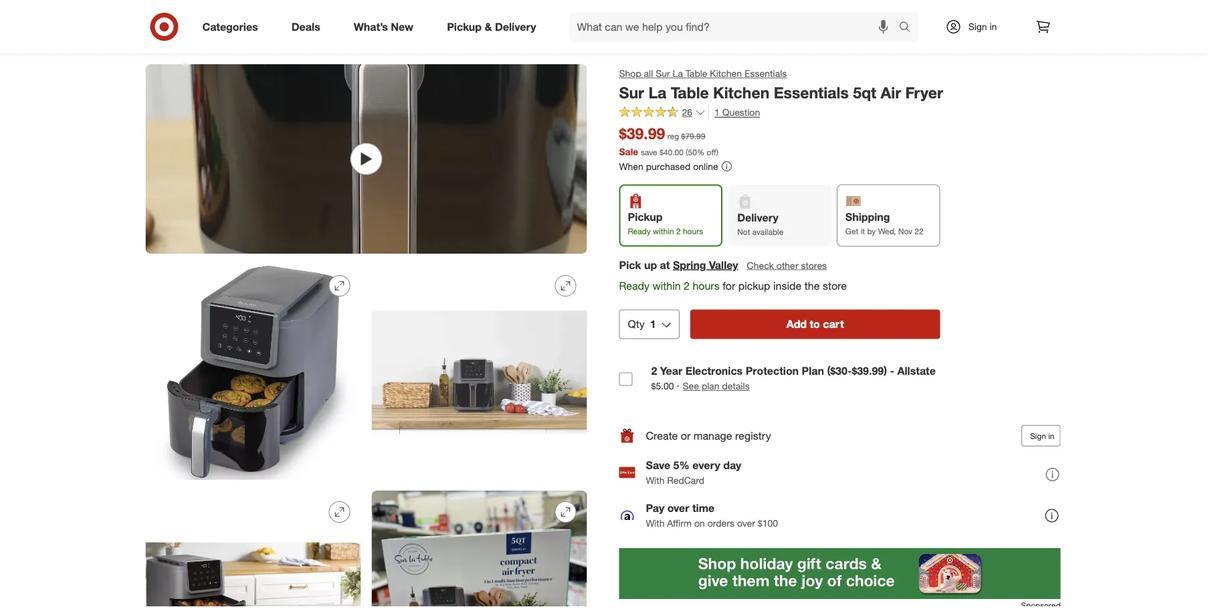Task type: locate. For each thing, give the bounding box(es) containing it.
1 vertical spatial essentials
[[774, 83, 849, 102]]

1 horizontal spatial over
[[737, 517, 756, 529]]

pickup for ready
[[628, 210, 663, 223]]

plan
[[702, 380, 720, 392]]

reg
[[668, 131, 679, 141]]

kitchen
[[710, 68, 742, 79], [713, 83, 770, 102]]

with down pay
[[646, 517, 665, 529]]

1 horizontal spatial sur
[[656, 68, 670, 79]]

0 vertical spatial hours
[[683, 226, 704, 236]]

pickup up up
[[628, 210, 663, 223]]

0 vertical spatial delivery
[[495, 20, 536, 33]]

2 inside 2 year electronics protection plan ($30-$39.99) - allstate $5.00 · see plan details
[[652, 364, 658, 377]]

see plan details button
[[683, 380, 750, 393]]

0 vertical spatial pickup
[[447, 20, 482, 33]]

2 horizontal spatial 2
[[684, 279, 690, 292]]

1 question link
[[709, 105, 760, 120]]

1 vertical spatial sign in
[[1031, 431, 1055, 441]]

la right all
[[673, 68, 683, 79]]

sign in inside button
[[1031, 431, 1055, 441]]

day
[[724, 459, 742, 472]]

1 horizontal spatial delivery
[[738, 211, 779, 224]]

0 horizontal spatial pickup
[[447, 20, 482, 33]]

1 vertical spatial delivery
[[738, 211, 779, 224]]

kitchen up question
[[713, 83, 770, 102]]

not
[[738, 226, 751, 236]]

1 vertical spatial over
[[737, 517, 756, 529]]

affirm
[[667, 517, 692, 529]]

qty
[[628, 317, 645, 330]]

&
[[485, 20, 492, 33]]

None checkbox
[[619, 373, 633, 386]]

1
[[715, 107, 720, 118], [650, 317, 656, 330]]

nov
[[899, 226, 913, 236]]

ready down pick on the top of page
[[619, 279, 650, 292]]

essentials
[[745, 68, 787, 79], [774, 83, 849, 102]]

1 horizontal spatial la
[[673, 68, 683, 79]]

0 horizontal spatial in
[[990, 21, 997, 32]]

1 horizontal spatial in
[[1049, 431, 1055, 441]]

1 vertical spatial sur
[[619, 83, 645, 102]]

pickup for &
[[447, 20, 482, 33]]

0 horizontal spatial 1
[[650, 317, 656, 330]]

within up at at right
[[653, 226, 674, 236]]

delivery not available
[[738, 211, 784, 236]]

stores
[[801, 259, 827, 271]]

by
[[868, 226, 876, 236]]

)
[[717, 147, 719, 157]]

ready up pick on the top of page
[[628, 226, 651, 236]]

1 horizontal spatial 2
[[677, 226, 681, 236]]

within
[[653, 226, 674, 236], [653, 279, 681, 292]]

pick
[[619, 258, 641, 271]]

0 vertical spatial sign
[[969, 21, 988, 32]]

0 horizontal spatial 2
[[652, 364, 658, 377]]

$39.99)
[[852, 364, 888, 377]]

0 horizontal spatial sign
[[969, 21, 988, 32]]

$79.99
[[682, 131, 706, 141]]

pickup left &
[[447, 20, 482, 33]]

sur la table kitchen essentials 5qt air fryer, 3 of 8 image
[[146, 265, 361, 480]]

2 down spring
[[684, 279, 690, 292]]

2 up pick up at spring valley
[[677, 226, 681, 236]]

advertisement region
[[619, 548, 1061, 599]]

sign inside sign in button
[[1031, 431, 1047, 441]]

sur la table kitchen essentials 5qt air fryer, 5 of 8 image
[[146, 491, 361, 607]]

pickup
[[739, 279, 771, 292]]

2 left year
[[652, 364, 658, 377]]

pickup
[[447, 20, 482, 33], [628, 210, 663, 223]]

air
[[881, 83, 902, 102]]

registry
[[736, 429, 771, 442]]

hours down spring valley button
[[693, 279, 720, 292]]

online
[[694, 160, 719, 172]]

categories link
[[191, 12, 275, 41]]

with inside pay over time with affirm on orders over $100
[[646, 517, 665, 529]]

hours up spring
[[683, 226, 704, 236]]

shipping get it by wed, nov 22
[[846, 210, 924, 236]]

$5.00
[[652, 380, 674, 392]]

shop
[[619, 68, 642, 79]]

sur la table kitchen essentials 5qt air fryer, 1 of 8 image
[[146, 0, 587, 54]]

0 vertical spatial with
[[646, 474, 665, 486]]

ready
[[628, 226, 651, 236], [619, 279, 650, 292]]

electronics
[[686, 364, 743, 377]]

$100
[[758, 517, 778, 529]]

with down save
[[646, 474, 665, 486]]

la
[[673, 68, 683, 79], [649, 83, 667, 102]]

for
[[723, 279, 736, 292]]

50
[[688, 147, 697, 157]]

1 horizontal spatial sign in
[[1031, 431, 1055, 441]]

0 vertical spatial within
[[653, 226, 674, 236]]

26
[[682, 107, 693, 118]]

create or manage registry
[[646, 429, 771, 442]]

0 vertical spatial 2
[[677, 226, 681, 236]]

1 vertical spatial with
[[646, 517, 665, 529]]

kitchen up 1 question link
[[710, 68, 742, 79]]

create
[[646, 429, 678, 442]]

within down at at right
[[653, 279, 681, 292]]

1 vertical spatial in
[[1049, 431, 1055, 441]]

1 vertical spatial pickup
[[628, 210, 663, 223]]

0 vertical spatial sign in
[[969, 21, 997, 32]]

ready inside pickup ready within 2 hours
[[628, 226, 651, 236]]

sur right all
[[656, 68, 670, 79]]

with inside 'save 5% every day with redcard'
[[646, 474, 665, 486]]

ready within 2 hours for pickup inside the store
[[619, 279, 847, 292]]

2 vertical spatial 2
[[652, 364, 658, 377]]

over up affirm at the right bottom of page
[[668, 502, 690, 515]]

5qt
[[853, 83, 877, 102]]

sign in
[[969, 21, 997, 32], [1031, 431, 1055, 441]]

with
[[646, 474, 665, 486], [646, 517, 665, 529]]

protection
[[746, 364, 799, 377]]

1 left question
[[715, 107, 720, 118]]

pickup inside pickup ready within 2 hours
[[628, 210, 663, 223]]

over
[[668, 502, 690, 515], [737, 517, 756, 529]]

what's
[[354, 20, 388, 33]]

What can we help you find? suggestions appear below search field
[[569, 12, 903, 41]]

1 horizontal spatial 1
[[715, 107, 720, 118]]

1 vertical spatial la
[[649, 83, 667, 102]]

1 vertical spatial sign
[[1031, 431, 1047, 441]]

every
[[693, 459, 721, 472]]

0 vertical spatial in
[[990, 21, 997, 32]]

delivery right &
[[495, 20, 536, 33]]

essentials left 5qt
[[774, 83, 849, 102]]

0 vertical spatial kitchen
[[710, 68, 742, 79]]

essentials up question
[[745, 68, 787, 79]]

delivery
[[495, 20, 536, 33], [738, 211, 779, 224]]

1 with from the top
[[646, 474, 665, 486]]

1 horizontal spatial pickup
[[628, 210, 663, 223]]

to
[[810, 317, 820, 330]]

check other stores
[[747, 259, 827, 271]]

delivery up available at the top of page
[[738, 211, 779, 224]]

sur down shop
[[619, 83, 645, 102]]

1 vertical spatial 2
[[684, 279, 690, 292]]

hours
[[683, 226, 704, 236], [693, 279, 720, 292]]

sign in inside 'link'
[[969, 21, 997, 32]]

1 horizontal spatial sign
[[1031, 431, 1047, 441]]

40.00
[[664, 147, 684, 157]]

0 vertical spatial 1
[[715, 107, 720, 118]]

0 horizontal spatial sign in
[[969, 21, 997, 32]]

1 right the 'qty'
[[650, 317, 656, 330]]

add to cart
[[787, 317, 844, 330]]

categories
[[202, 20, 258, 33]]

over left $100
[[737, 517, 756, 529]]

0 horizontal spatial la
[[649, 83, 667, 102]]

pay
[[646, 502, 665, 515]]

2 with from the top
[[646, 517, 665, 529]]

0 horizontal spatial delivery
[[495, 20, 536, 33]]

0 vertical spatial ready
[[628, 226, 651, 236]]

la down all
[[649, 83, 667, 102]]

0 vertical spatial sur
[[656, 68, 670, 79]]

0 horizontal spatial over
[[668, 502, 690, 515]]

in inside sign in button
[[1049, 431, 1055, 441]]

plan
[[802, 364, 825, 377]]



Task type: describe. For each thing, give the bounding box(es) containing it.
1 vertical spatial table
[[671, 83, 709, 102]]

photo from @targetgems, 6 of 8 image
[[372, 491, 587, 607]]

save
[[641, 147, 658, 157]]

spring
[[673, 258, 707, 271]]

orders
[[708, 517, 735, 529]]

allstate
[[898, 364, 936, 377]]

1 vertical spatial hours
[[693, 279, 720, 292]]

qty 1
[[628, 317, 656, 330]]

the
[[805, 279, 820, 292]]

0 vertical spatial la
[[673, 68, 683, 79]]

search button
[[893, 12, 925, 44]]

year
[[660, 364, 683, 377]]

hours inside pickup ready within 2 hours
[[683, 226, 704, 236]]

1 vertical spatial 1
[[650, 317, 656, 330]]

details
[[723, 380, 750, 392]]

new
[[391, 20, 414, 33]]

off
[[707, 147, 717, 157]]

26 link
[[619, 105, 706, 121]]

sale
[[619, 146, 639, 157]]

or
[[681, 429, 691, 442]]

pick up at spring valley
[[619, 258, 739, 271]]

search
[[893, 21, 925, 35]]

(
[[686, 147, 688, 157]]

all
[[644, 68, 653, 79]]

0 vertical spatial essentials
[[745, 68, 787, 79]]

get
[[846, 226, 859, 236]]

-
[[890, 364, 895, 377]]

what's new link
[[343, 12, 430, 41]]

deals
[[292, 20, 320, 33]]

it
[[861, 226, 865, 236]]

question
[[723, 107, 760, 118]]

store
[[823, 279, 847, 292]]

save 5% every day with redcard
[[646, 459, 742, 486]]

1 vertical spatial ready
[[619, 279, 650, 292]]

·
[[677, 379, 680, 392]]

sign inside "sign in" 'link'
[[969, 21, 988, 32]]

5%
[[674, 459, 690, 472]]

shipping
[[846, 210, 891, 223]]

on
[[695, 517, 705, 529]]

deals link
[[280, 12, 337, 41]]

%
[[697, 147, 705, 157]]

2 year electronics protection plan ($30-$39.99) - allstate $5.00 · see plan details
[[652, 364, 936, 392]]

pickup & delivery link
[[436, 12, 553, 41]]

at
[[660, 258, 670, 271]]

up
[[644, 258, 657, 271]]

in inside "sign in" 'link'
[[990, 21, 997, 32]]

wed,
[[879, 226, 896, 236]]

22
[[915, 226, 924, 236]]

$39.99
[[619, 124, 665, 143]]

($30-
[[828, 364, 852, 377]]

other
[[777, 259, 799, 271]]

redcard
[[667, 474, 705, 486]]

$
[[660, 147, 664, 157]]

within inside pickup ready within 2 hours
[[653, 226, 674, 236]]

pickup ready within 2 hours
[[628, 210, 704, 236]]

1 vertical spatial within
[[653, 279, 681, 292]]

pay over time with affirm on orders over $100
[[646, 502, 778, 529]]

fryer
[[906, 83, 944, 102]]

1 vertical spatial kitchen
[[713, 83, 770, 102]]

0 vertical spatial over
[[668, 502, 690, 515]]

delivery inside pickup & delivery link
[[495, 20, 536, 33]]

$39.99 reg $79.99 sale save $ 40.00 ( 50 % off )
[[619, 124, 719, 157]]

sign in link
[[935, 12, 1018, 41]]

valley
[[710, 258, 739, 271]]

check other stores button
[[747, 258, 828, 273]]

sur la table kitchen essentials 5qt air fryer, 4 of 8 image
[[372, 265, 587, 480]]

add to cart button
[[691, 309, 941, 339]]

sign in button
[[1022, 425, 1061, 446]]

when
[[619, 160, 644, 172]]

inside
[[774, 279, 802, 292]]

manage
[[694, 429, 733, 442]]

available
[[753, 226, 784, 236]]

0 horizontal spatial sur
[[619, 83, 645, 102]]

delivery inside delivery not available
[[738, 211, 779, 224]]

0 vertical spatial table
[[686, 68, 708, 79]]

spring valley button
[[673, 257, 739, 273]]

cart
[[823, 317, 844, 330]]

1 question
[[715, 107, 760, 118]]

when purchased online
[[619, 160, 719, 172]]

what's new
[[354, 20, 414, 33]]

check
[[747, 259, 774, 271]]

purchased
[[646, 160, 691, 172]]

2 inside pickup ready within 2 hours
[[677, 226, 681, 236]]

sur la table kitchen essentials 5qt air fryer, 2 of 8, play video image
[[146, 64, 587, 254]]

pickup & delivery
[[447, 20, 536, 33]]

save
[[646, 459, 671, 472]]

see
[[683, 380, 699, 392]]



Task type: vqa. For each thing, say whether or not it's contained in the screenshot.
hours
yes



